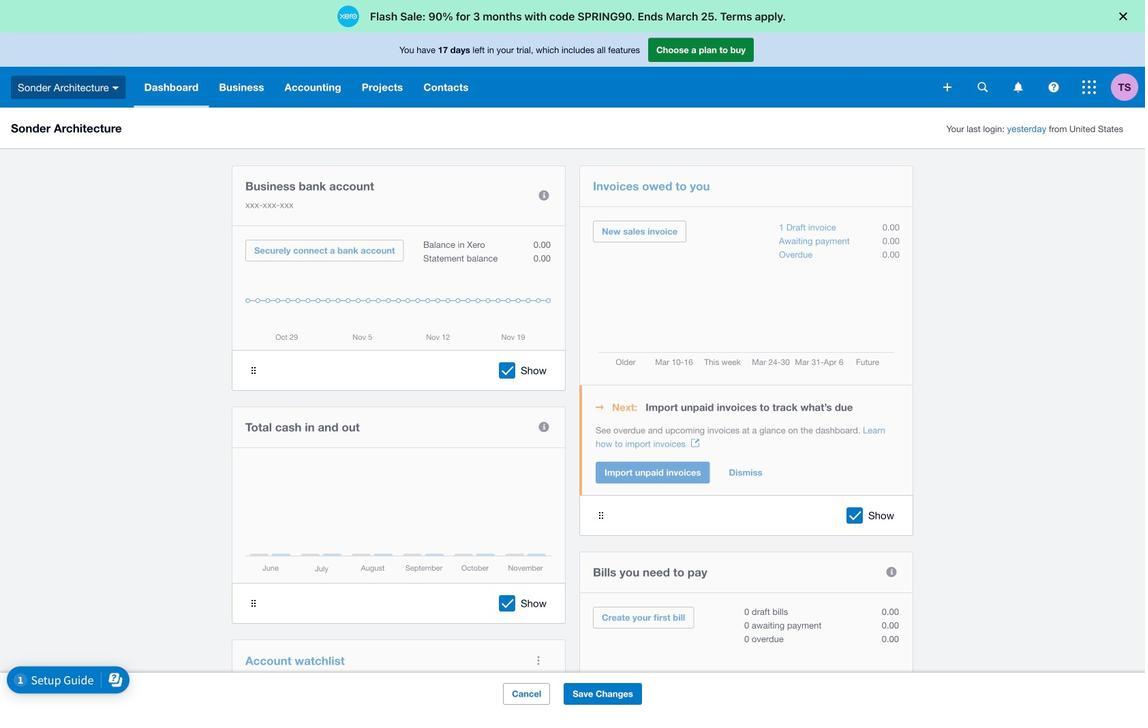 Task type: describe. For each thing, give the bounding box(es) containing it.
0 horizontal spatial svg image
[[112, 86, 119, 90]]

panel body document
[[596, 424, 900, 451]]



Task type: vqa. For each thing, say whether or not it's contained in the screenshot.
the top can
no



Task type: locate. For each thing, give the bounding box(es) containing it.
dialog
[[0, 0, 1145, 33]]

banner
[[0, 33, 1145, 108]]

1 horizontal spatial svg image
[[1049, 82, 1059, 92]]

opens in a new tab image
[[691, 439, 700, 448]]

svg image
[[1049, 82, 1059, 92], [112, 86, 119, 90]]

svg image
[[1083, 80, 1096, 94], [978, 82, 988, 92], [1014, 82, 1023, 92], [944, 83, 952, 91]]



